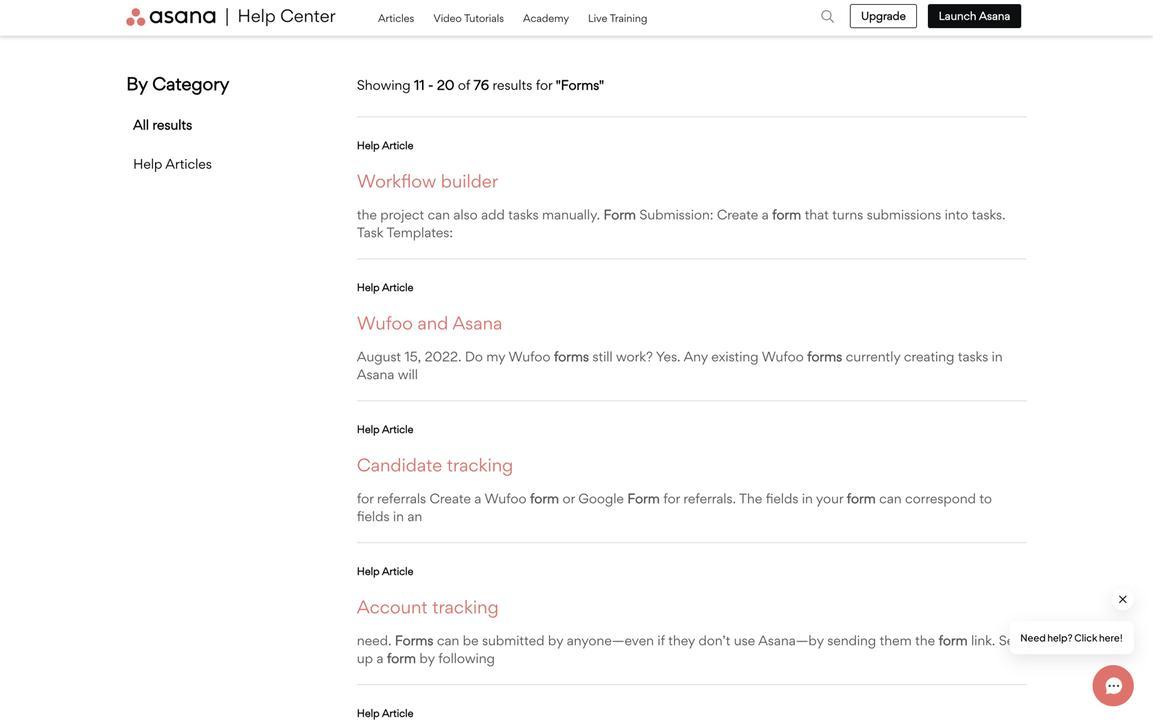 Task type: describe. For each thing, give the bounding box(es) containing it.
still
[[593, 349, 613, 365]]

the
[[739, 491, 763, 507]]

help article for account
[[357, 565, 414, 578]]

to
[[980, 491, 992, 507]]

do
[[465, 349, 483, 365]]

by category
[[126, 73, 229, 95]]

help down all
[[133, 156, 162, 172]]

all
[[133, 117, 149, 133]]

correspond
[[905, 491, 976, 507]]

a for link. set up a
[[377, 651, 384, 667]]

video
[[434, 12, 462, 24]]

can correspond to fields in an
[[357, 491, 992, 525]]

existing
[[712, 349, 759, 365]]

1 vertical spatial asana
[[453, 312, 503, 334]]

link.
[[971, 633, 996, 650]]

76
[[474, 77, 489, 93]]

can inside 'can correspond to fields in an'
[[880, 491, 902, 507]]

help for wufoo and asana
[[357, 281, 380, 294]]

tasks inside currently creating tasks in asana will
[[958, 349, 989, 365]]

video tutorials
[[434, 12, 507, 24]]

creating
[[904, 349, 955, 365]]

1 vertical spatial by
[[420, 651, 435, 667]]

any
[[684, 349, 708, 365]]

0 vertical spatial articles
[[378, 12, 417, 24]]

tracking for candidate tracking
[[447, 455, 513, 476]]

-
[[428, 77, 434, 93]]

2 horizontal spatial for
[[664, 491, 680, 507]]

5 article from the top
[[382, 708, 414, 720]]

add
[[481, 207, 505, 223]]

builder
[[441, 170, 498, 192]]

2 forms from the left
[[807, 349, 843, 365]]

11
[[414, 77, 425, 93]]

1 horizontal spatial results
[[493, 77, 532, 93]]

turns
[[833, 207, 864, 223]]

up
[[357, 651, 373, 667]]

1 vertical spatial in
[[802, 491, 813, 507]]

also
[[454, 207, 478, 223]]

work?
[[616, 349, 653, 365]]

workflow builder
[[357, 170, 498, 192]]

1 horizontal spatial for
[[536, 77, 553, 93]]

following
[[438, 651, 495, 667]]

category
[[152, 73, 229, 95]]

5 help article from the top
[[357, 708, 414, 720]]

asana inside currently creating tasks in asana will
[[357, 367, 395, 383]]

launch asana link
[[928, 4, 1022, 28]]

asana—by
[[759, 633, 824, 650]]

form left or
[[530, 491, 559, 507]]

need. forms can be submitted by anyone—even if they don't use asana—by sending them the form
[[357, 633, 968, 650]]

templates:
[[387, 225, 453, 241]]

workflow
[[357, 170, 436, 192]]

0 vertical spatial form
[[604, 207, 636, 223]]

live training
[[588, 12, 648, 24]]

submissions
[[867, 207, 942, 223]]

that
[[805, 207, 829, 223]]

august
[[357, 349, 401, 365]]

form left link.
[[939, 633, 968, 650]]

link. set up a
[[357, 633, 1019, 667]]

your
[[816, 491, 844, 507]]

a for for referrals create a wufoo form or google form for referrals. the fields in your form
[[475, 491, 482, 507]]

help articles link
[[133, 156, 212, 172]]

use
[[734, 633, 755, 650]]

need.
[[357, 633, 392, 650]]

"forms"
[[556, 77, 604, 93]]

1 vertical spatial form
[[628, 491, 660, 507]]

0 horizontal spatial for
[[357, 491, 374, 507]]

tasks.
[[972, 207, 1006, 223]]

0 vertical spatial a
[[762, 207, 769, 223]]

don't
[[699, 633, 731, 650]]

article for account
[[382, 565, 414, 578]]

1 vertical spatial the
[[915, 633, 935, 650]]

candidate tracking
[[357, 455, 513, 476]]

of
[[458, 77, 470, 93]]

academy
[[523, 12, 572, 24]]

launch asana
[[939, 9, 1011, 23]]

help for workflow builder
[[357, 139, 380, 152]]

2022.
[[425, 349, 462, 365]]

the project can also add tasks manually. form submission: create a form
[[357, 207, 802, 223]]

currently creating tasks in asana will
[[357, 349, 1003, 383]]

help down up
[[357, 708, 380, 720]]

for referrals create a wufoo form or google form for referrals. the fields in your form
[[357, 491, 876, 507]]

set
[[999, 633, 1019, 650]]

0 horizontal spatial create
[[430, 491, 471, 507]]

form down forms
[[387, 651, 416, 667]]

upgrade
[[861, 9, 906, 23]]

showing 11 - 20 of 76 results for "forms"
[[357, 77, 604, 93]]

launch
[[939, 9, 977, 23]]

fields inside 'can correspond to fields in an'
[[357, 509, 390, 525]]

upgrade link
[[850, 4, 917, 28]]

1 forms from the left
[[554, 349, 589, 365]]

showing
[[357, 77, 411, 93]]

all results link
[[133, 117, 192, 133]]

into
[[945, 207, 969, 223]]

help articles
[[133, 156, 212, 172]]

tracking for account tracking
[[432, 597, 499, 619]]

0 vertical spatial asana
[[979, 9, 1011, 23]]

will
[[398, 367, 418, 383]]

wufoo right existing on the right of page
[[762, 349, 804, 365]]

they
[[668, 633, 695, 650]]

all results
[[133, 117, 192, 133]]

by
[[126, 73, 148, 95]]



Task type: locate. For each thing, give the bounding box(es) containing it.
1 asana help center help center home page image from the left
[[126, 8, 228, 26]]

4 help article from the top
[[357, 565, 414, 578]]

help up account
[[357, 565, 380, 578]]

form left that
[[772, 207, 802, 223]]

2 horizontal spatial a
[[762, 207, 769, 223]]

results right all
[[153, 117, 192, 133]]

create right submission:
[[717, 207, 759, 223]]

can for the project can also add tasks manually. form submission: create a form
[[428, 207, 450, 223]]

asana down august
[[357, 367, 395, 383]]

a left that
[[762, 207, 769, 223]]

form by following
[[387, 651, 495, 667]]

help for candidate tracking
[[357, 423, 380, 436]]

my
[[487, 349, 505, 365]]

0 horizontal spatial forms
[[554, 349, 589, 365]]

them
[[880, 633, 912, 650]]

tasks right add
[[508, 207, 539, 223]]

2 vertical spatial asana
[[357, 367, 395, 383]]

by down forms
[[420, 651, 435, 667]]

an
[[408, 509, 422, 525]]

0 vertical spatial in
[[992, 349, 1003, 365]]

create down "candidate tracking"
[[430, 491, 471, 507]]

help article down 'task'
[[357, 281, 414, 294]]

yes.
[[656, 349, 681, 365]]

0 vertical spatial tracking
[[447, 455, 513, 476]]

2 help article from the top
[[357, 281, 414, 294]]

help
[[357, 139, 380, 152], [133, 156, 162, 172], [357, 281, 380, 294], [357, 423, 380, 436], [357, 565, 380, 578], [357, 708, 380, 720]]

1 horizontal spatial a
[[475, 491, 482, 507]]

fields down referrals
[[357, 509, 390, 525]]

1 vertical spatial a
[[475, 491, 482, 507]]

fields right the
[[766, 491, 799, 507]]

help article
[[357, 139, 414, 152], [357, 281, 414, 294], [357, 423, 414, 436], [357, 565, 414, 578], [357, 708, 414, 720]]

form right your at the right of the page
[[847, 491, 876, 507]]

help up candidate
[[357, 423, 380, 436]]

asana right launch
[[979, 9, 1011, 23]]

help article down up
[[357, 708, 414, 720]]

august 15, 2022. do my wufoo forms still work? yes. any existing wufoo forms
[[357, 349, 843, 365]]

0 horizontal spatial articles
[[165, 156, 212, 172]]

sending
[[828, 633, 877, 650]]

referrals
[[377, 491, 426, 507]]

3 help article from the top
[[357, 423, 414, 436]]

articles
[[378, 12, 417, 24], [165, 156, 212, 172]]

can for need. forms can be submitted by anyone—even if they don't use asana—by sending them the form
[[437, 633, 459, 650]]

help up workflow
[[357, 139, 380, 152]]

project
[[380, 207, 424, 223]]

live
[[588, 12, 608, 24]]

help article link
[[357, 703, 1027, 721]]

for left referrals
[[357, 491, 374, 507]]

articles link
[[378, 8, 417, 28]]

currently
[[846, 349, 901, 365]]

0 vertical spatial the
[[357, 207, 377, 223]]

1 vertical spatial fields
[[357, 509, 390, 525]]

form
[[604, 207, 636, 223], [628, 491, 660, 507]]

0 horizontal spatial in
[[393, 509, 404, 525]]

or
[[563, 491, 575, 507]]

2 horizontal spatial asana
[[979, 9, 1011, 23]]

task
[[357, 225, 384, 241]]

form right google
[[628, 491, 660, 507]]

candidate
[[357, 455, 442, 476]]

asana
[[979, 9, 1011, 23], [453, 312, 503, 334], [357, 367, 395, 383]]

1 vertical spatial can
[[880, 491, 902, 507]]

1 vertical spatial tracking
[[432, 597, 499, 619]]

0 horizontal spatial fields
[[357, 509, 390, 525]]

1 horizontal spatial forms
[[807, 349, 843, 365]]

2 article from the top
[[382, 281, 414, 294]]

in
[[992, 349, 1003, 365], [802, 491, 813, 507], [393, 509, 404, 525]]

help article for wufoo
[[357, 281, 414, 294]]

forms
[[395, 633, 434, 650]]

for left "forms"
[[536, 77, 553, 93]]

help article up candidate
[[357, 423, 414, 436]]

1 vertical spatial articles
[[165, 156, 212, 172]]

0 horizontal spatial asana help center help center home page image
[[126, 8, 228, 26]]

submitted
[[482, 633, 545, 650]]

0 horizontal spatial a
[[377, 651, 384, 667]]

fields
[[766, 491, 799, 507], [357, 509, 390, 525]]

1 horizontal spatial the
[[915, 633, 935, 650]]

1 horizontal spatial fields
[[766, 491, 799, 507]]

results
[[493, 77, 532, 93], [153, 117, 192, 133]]

1 vertical spatial create
[[430, 491, 471, 507]]

google
[[579, 491, 624, 507]]

live training link
[[588, 8, 648, 28]]

video tutorials link
[[434, 8, 507, 28]]

1 vertical spatial tasks
[[958, 349, 989, 365]]

forms
[[554, 349, 589, 365], [807, 349, 843, 365]]

0 vertical spatial results
[[493, 77, 532, 93]]

tracking
[[447, 455, 513, 476], [432, 597, 499, 619]]

account
[[357, 597, 428, 619]]

submission:
[[640, 207, 714, 223]]

the right them
[[915, 633, 935, 650]]

can up 'templates:'
[[428, 207, 450, 223]]

3 article from the top
[[382, 423, 414, 436]]

article for wufoo
[[382, 281, 414, 294]]

0 horizontal spatial by
[[420, 651, 435, 667]]

in left your at the right of the page
[[802, 491, 813, 507]]

15,
[[405, 349, 421, 365]]

create
[[717, 207, 759, 223], [430, 491, 471, 507]]

0 vertical spatial can
[[428, 207, 450, 223]]

1 vertical spatial results
[[153, 117, 192, 133]]

0 vertical spatial fields
[[766, 491, 799, 507]]

1 article from the top
[[382, 139, 414, 152]]

a
[[762, 207, 769, 223], [475, 491, 482, 507], [377, 651, 384, 667]]

articles left video
[[378, 12, 417, 24]]

2 horizontal spatial in
[[992, 349, 1003, 365]]

asana up do
[[453, 312, 503, 334]]

in right creating
[[992, 349, 1003, 365]]

article for workflow
[[382, 139, 414, 152]]

for
[[536, 77, 553, 93], [357, 491, 374, 507], [664, 491, 680, 507]]

0 horizontal spatial the
[[357, 207, 377, 223]]

articles down all results
[[165, 156, 212, 172]]

in inside 'can correspond to fields in an'
[[393, 509, 404, 525]]

the
[[357, 207, 377, 223], [915, 633, 935, 650]]

0 vertical spatial by
[[548, 633, 564, 650]]

form right manually.
[[604, 207, 636, 223]]

wufoo and asana
[[357, 312, 503, 334]]

can left the correspond on the bottom right of the page
[[880, 491, 902, 507]]

anyone—even
[[567, 633, 654, 650]]

2 asana help center help center home page image from the left
[[231, 8, 336, 26]]

2 vertical spatial can
[[437, 633, 459, 650]]

0 horizontal spatial results
[[153, 117, 192, 133]]

help article for candidate
[[357, 423, 414, 436]]

article for candidate
[[382, 423, 414, 436]]

in inside currently creating tasks in asana will
[[992, 349, 1003, 365]]

1 horizontal spatial asana
[[453, 312, 503, 334]]

forms left still
[[554, 349, 589, 365]]

wufoo left or
[[485, 491, 527, 507]]

0 horizontal spatial tasks
[[508, 207, 539, 223]]

1 horizontal spatial tasks
[[958, 349, 989, 365]]

be
[[463, 633, 479, 650]]

help for account tracking
[[357, 565, 380, 578]]

results right 76
[[493, 77, 532, 93]]

tasks right creating
[[958, 349, 989, 365]]

1 horizontal spatial asana help center help center home page image
[[231, 8, 336, 26]]

1 horizontal spatial articles
[[378, 12, 417, 24]]

tutorials
[[464, 12, 504, 24]]

2 vertical spatial in
[[393, 509, 404, 525]]

help article up workflow
[[357, 139, 414, 152]]

4 article from the top
[[382, 565, 414, 578]]

a inside link. set up a
[[377, 651, 384, 667]]

if
[[658, 633, 665, 650]]

1 horizontal spatial by
[[548, 633, 564, 650]]

wufoo up august
[[357, 312, 413, 334]]

manually.
[[542, 207, 600, 223]]

and
[[418, 312, 448, 334]]

referrals.
[[684, 491, 736, 507]]

can
[[428, 207, 450, 223], [880, 491, 902, 507], [437, 633, 459, 650]]

training
[[610, 12, 648, 24]]

the up 'task'
[[357, 207, 377, 223]]

2 vertical spatial a
[[377, 651, 384, 667]]

1 horizontal spatial create
[[717, 207, 759, 223]]

account tracking
[[357, 597, 499, 619]]

asana help center help center home page image
[[126, 8, 228, 26], [231, 8, 336, 26]]

for left the referrals.
[[664, 491, 680, 507]]

that turns submissions into tasks. task templates:
[[357, 207, 1006, 241]]

help down 'task'
[[357, 281, 380, 294]]

1 horizontal spatial in
[[802, 491, 813, 507]]

wufoo right my
[[509, 349, 551, 365]]

academy link
[[523, 8, 572, 28]]

forms left currently
[[807, 349, 843, 365]]

by right the submitted
[[548, 633, 564, 650]]

help article for workflow
[[357, 139, 414, 152]]

a right up
[[377, 651, 384, 667]]

form
[[772, 207, 802, 223], [530, 491, 559, 507], [847, 491, 876, 507], [939, 633, 968, 650], [387, 651, 416, 667]]

1 help article from the top
[[357, 139, 414, 152]]

0 vertical spatial create
[[717, 207, 759, 223]]

0 horizontal spatial asana
[[357, 367, 395, 383]]

help article up account
[[357, 565, 414, 578]]

20
[[437, 77, 455, 93]]

0 vertical spatial tasks
[[508, 207, 539, 223]]

in left the an
[[393, 509, 404, 525]]

a down "candidate tracking"
[[475, 491, 482, 507]]

can up form by following
[[437, 633, 459, 650]]



Task type: vqa. For each thing, say whether or not it's contained in the screenshot.
academy
yes



